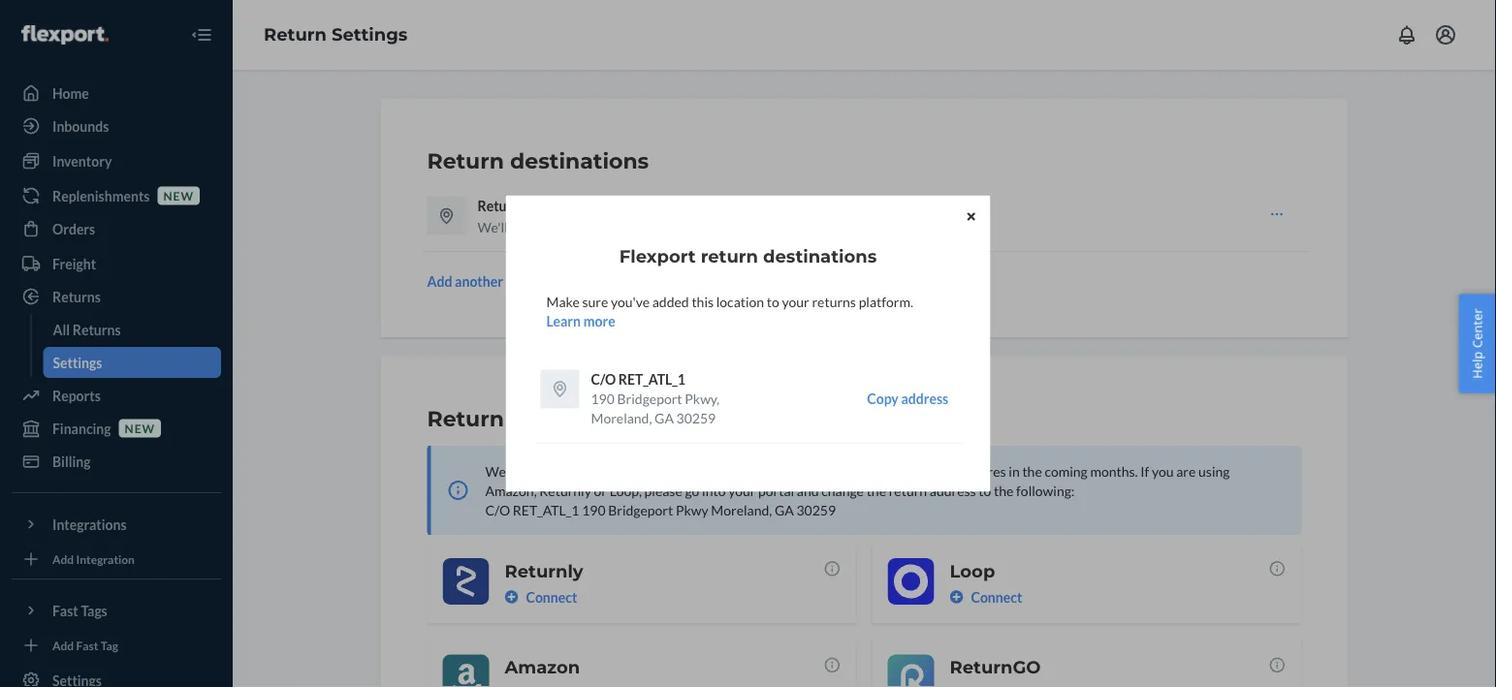 Task type: describe. For each thing, give the bounding box(es) containing it.
address
[[902, 391, 949, 407]]

ret_atl_1
[[619, 371, 686, 388]]

make sure you've added this location to your returns platform. learn more
[[547, 294, 914, 330]]

close image
[[967, 211, 975, 223]]

moreland,
[[591, 410, 652, 427]]

your
[[782, 294, 810, 310]]

to
[[767, 294, 780, 310]]

learn
[[547, 313, 581, 330]]

ga
[[655, 410, 674, 427]]

c/o ret_atl_1 190 bridgeport pkwy, moreland, ga 30259
[[591, 371, 720, 427]]

190
[[591, 391, 615, 407]]

help center
[[1469, 309, 1486, 379]]

destinations
[[763, 246, 877, 267]]

copy address button
[[867, 370, 949, 428]]

help
[[1469, 352, 1486, 379]]

returns
[[812, 294, 856, 310]]

make
[[547, 294, 580, 310]]

flexport return destinations
[[620, 246, 877, 267]]



Task type: vqa. For each thing, say whether or not it's contained in the screenshot.
the c/o
yes



Task type: locate. For each thing, give the bounding box(es) containing it.
c/o
[[591, 371, 616, 388]]

learn more button
[[547, 312, 616, 331]]

30259
[[677, 410, 716, 427]]

you've
[[611, 294, 650, 310]]

this
[[692, 294, 714, 310]]

flexport return destinations dialog
[[506, 195, 991, 492]]

center
[[1469, 309, 1486, 348]]

help center button
[[1459, 294, 1497, 394]]

return
[[701, 246, 758, 267]]

sure
[[582, 294, 608, 310]]

bridgeport
[[617, 391, 682, 407]]

platform.
[[859, 294, 914, 310]]

location
[[717, 294, 764, 310]]

flexport
[[620, 246, 696, 267]]

copy
[[867, 391, 899, 407]]

pkwy,
[[685, 391, 720, 407]]

added
[[653, 294, 689, 310]]

more
[[584, 313, 616, 330]]

copy address
[[867, 391, 949, 407]]



